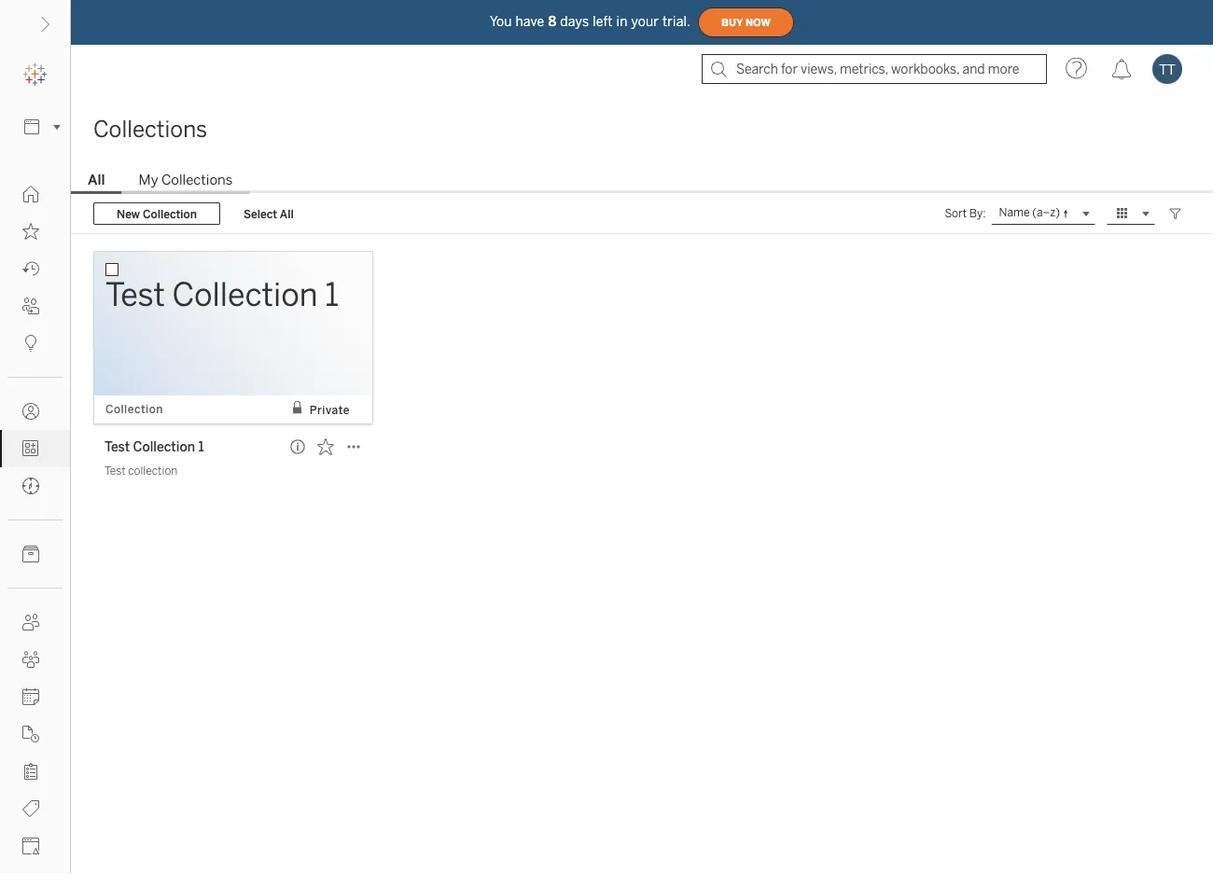 Task type: locate. For each thing, give the bounding box(es) containing it.
0 vertical spatial test
[[105, 439, 130, 454]]

collection down my collections
[[143, 207, 197, 220]]

navigation
[[71, 166, 1213, 194]]

new collection button
[[93, 203, 220, 225]]

collections up my
[[93, 116, 207, 143]]

you have 8 days left in your trial.
[[490, 14, 691, 29]]

test
[[105, 439, 130, 454], [105, 464, 126, 478]]

left
[[593, 14, 613, 29]]

collection up the collection
[[133, 439, 195, 454]]

all
[[88, 172, 105, 189], [280, 207, 294, 220]]

new
[[117, 207, 140, 220]]

1 vertical spatial test
[[105, 464, 126, 478]]

1 vertical spatial collection
[[133, 439, 195, 454]]

0 vertical spatial all
[[88, 172, 105, 189]]

(a–z)
[[1032, 206, 1060, 219]]

0 vertical spatial collection
[[143, 207, 197, 220]]

name (a–z)
[[999, 206, 1060, 219]]

collection
[[143, 207, 197, 220], [133, 439, 195, 454]]

collection inside new collection button
[[143, 207, 197, 220]]

collections right my
[[161, 172, 233, 189]]

now
[[746, 17, 771, 28]]

1 vertical spatial all
[[280, 207, 294, 220]]

you
[[490, 14, 512, 29]]

2 test from the top
[[105, 464, 126, 478]]

all right select
[[280, 207, 294, 220]]

all left my
[[88, 172, 105, 189]]

0 horizontal spatial all
[[88, 172, 105, 189]]

collections main content
[[71, 93, 1213, 873]]

8
[[548, 14, 556, 29]]

test left the collection
[[105, 464, 126, 478]]

1 horizontal spatial all
[[280, 207, 294, 220]]

1 test from the top
[[105, 439, 130, 454]]

collection for test
[[133, 439, 195, 454]]

main navigation. press the up and down arrow keys to access links. element
[[0, 175, 70, 873]]

name
[[999, 206, 1030, 219]]

sub-spaces tab list
[[71, 170, 1213, 194]]

test collection 1
[[105, 439, 204, 454]]

buy now
[[721, 17, 771, 28]]

buy
[[721, 17, 743, 28]]

collections
[[93, 116, 207, 143], [161, 172, 233, 189]]

1 vertical spatial collections
[[161, 172, 233, 189]]

test up test collection
[[105, 439, 130, 454]]



Task type: describe. For each thing, give the bounding box(es) containing it.
sort by:
[[945, 207, 986, 220]]

test collection
[[105, 464, 178, 478]]

navigation panel element
[[0, 56, 70, 873]]

Search for views, metrics, workbooks, and more text field
[[702, 54, 1047, 84]]

have
[[516, 14, 544, 29]]

test for test collection
[[105, 464, 126, 478]]

collections inside sub-spaces tab list
[[161, 172, 233, 189]]

all inside button
[[280, 207, 294, 220]]

by:
[[969, 207, 986, 220]]

test for test collection 1
[[105, 439, 130, 454]]

my collections
[[139, 172, 233, 189]]

my
[[139, 172, 158, 189]]

days
[[560, 14, 589, 29]]

0 vertical spatial collections
[[93, 116, 207, 143]]

new collection
[[117, 207, 197, 220]]

all inside sub-spaces tab list
[[88, 172, 105, 189]]

1
[[198, 439, 204, 454]]

buy now button
[[698, 7, 794, 37]]

your
[[631, 14, 659, 29]]

in
[[616, 14, 628, 29]]

select all button
[[231, 203, 306, 225]]

select
[[244, 207, 277, 220]]

collection
[[128, 464, 178, 478]]

name (a–z) button
[[992, 203, 1096, 225]]

sort
[[945, 207, 967, 220]]

select all
[[244, 207, 294, 220]]

collection for new
[[143, 207, 197, 220]]

navigation containing all
[[71, 166, 1213, 194]]

grid view image
[[1114, 205, 1131, 222]]

trial.
[[663, 14, 691, 29]]



Task type: vqa. For each thing, say whether or not it's contained in the screenshot.
TEST associated with Test collection
yes



